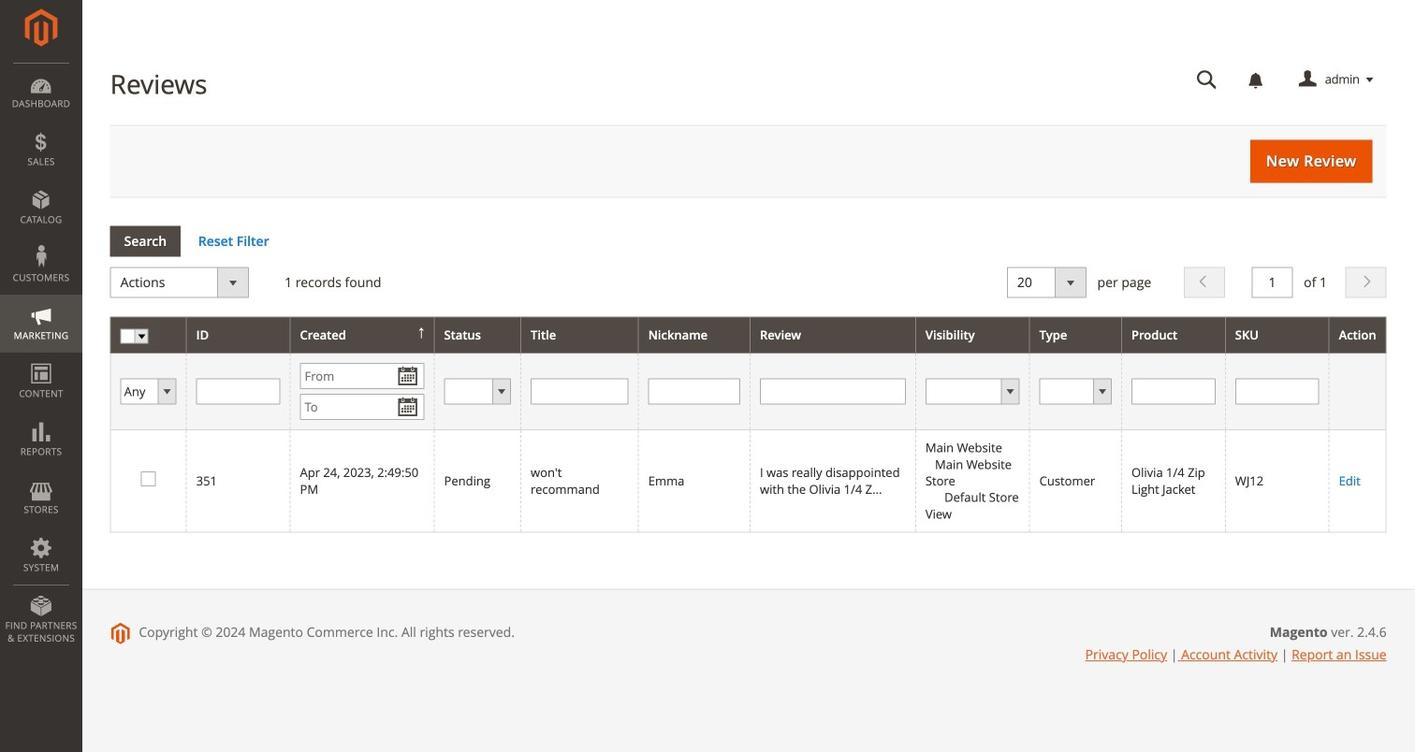 Task type: locate. For each thing, give the bounding box(es) containing it.
None checkbox
[[141, 472, 153, 484]]

menu bar
[[0, 63, 82, 655]]

None text field
[[531, 379, 629, 405], [649, 379, 741, 405], [1132, 379, 1216, 405], [531, 379, 629, 405], [649, 379, 741, 405], [1132, 379, 1216, 405]]

None text field
[[1184, 64, 1231, 96], [1252, 267, 1294, 298], [196, 379, 280, 405], [760, 379, 906, 405], [1236, 379, 1320, 405], [1184, 64, 1231, 96], [1252, 267, 1294, 298], [196, 379, 280, 405], [760, 379, 906, 405], [1236, 379, 1320, 405]]

To text field
[[300, 394, 425, 421]]

magento admin panel image
[[25, 8, 58, 47]]



Task type: vqa. For each thing, say whether or not it's contained in the screenshot.
"password" password field
no



Task type: describe. For each thing, give the bounding box(es) containing it.
From text field
[[300, 363, 425, 390]]



